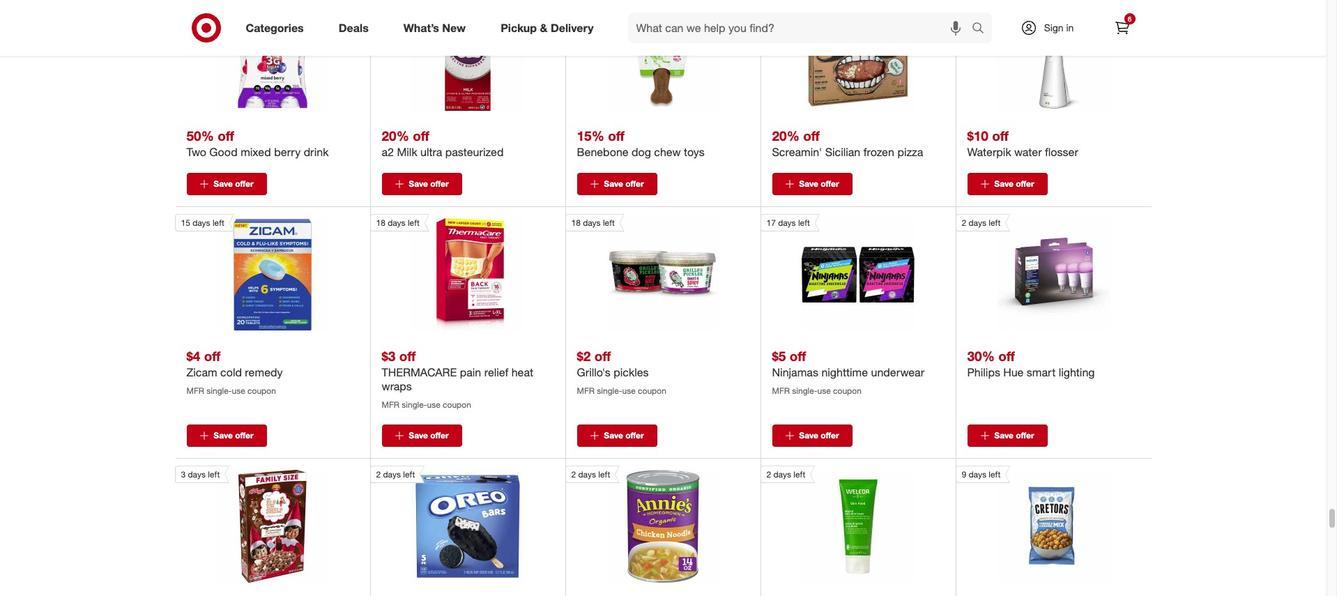 Task type: locate. For each thing, give the bounding box(es) containing it.
mfr inside the $5 off ninjamas nighttime underwear mfr single-use coupon
[[772, 386, 790, 396]]

off up screamin'
[[803, 128, 820, 144]]

save offer button
[[187, 173, 267, 195], [382, 173, 462, 195], [577, 173, 657, 195], [772, 173, 853, 195], [968, 173, 1048, 195], [187, 425, 267, 447], [382, 425, 462, 447], [577, 425, 657, 447], [772, 425, 853, 447], [968, 425, 1048, 447]]

offer down sicilian at the right of page
[[821, 179, 839, 189]]

cold
[[220, 366, 242, 380]]

save for two good mixed berry drink
[[214, 179, 233, 189]]

pickles
[[614, 366, 649, 380]]

off inside 50% off two good mixed berry drink
[[218, 128, 234, 144]]

save offer button for thermacare pain relief  heat wraps
[[382, 425, 462, 447]]

1 18 days left from the left
[[376, 218, 420, 228]]

offer down mixed
[[235, 179, 254, 189]]

mfr down wraps
[[382, 400, 400, 410]]

0 horizontal spatial 18
[[376, 218, 386, 228]]

save offer button up 9 days left
[[968, 425, 1048, 447]]

off inside '$4 off zicam cold remedy mfr single-use coupon'
[[204, 348, 221, 364]]

use down the thermacare
[[427, 400, 441, 410]]

off for 20% off screamin' sicilian frozen pizza
[[803, 128, 820, 144]]

underwear
[[871, 366, 925, 380]]

20% up "a2"
[[382, 128, 409, 144]]

lighting
[[1059, 366, 1095, 380]]

1 horizontal spatial 18 days left
[[571, 218, 615, 228]]

off up good
[[218, 128, 234, 144]]

off
[[218, 128, 234, 144], [413, 128, 429, 144], [608, 128, 625, 144], [803, 128, 820, 144], [992, 128, 1009, 144], [204, 348, 221, 364], [399, 348, 416, 364], [595, 348, 611, 364], [790, 348, 806, 364], [999, 348, 1015, 364]]

mfr
[[187, 386, 204, 396], [577, 386, 595, 396], [772, 386, 790, 396], [382, 400, 400, 410]]

coupon down pain
[[443, 400, 471, 410]]

offer for ninjamas nighttime underwear
[[821, 431, 839, 441]]

philips
[[968, 366, 1001, 380]]

deals
[[339, 21, 369, 35]]

$4
[[187, 348, 200, 364]]

what's new
[[404, 21, 466, 35]]

save down waterpik
[[995, 179, 1014, 189]]

single- down grillo's
[[597, 386, 622, 396]]

off inside $10 off waterpik water flosser
[[992, 128, 1009, 144]]

off inside $3 off thermacare pain relief  heat wraps mfr single-use coupon
[[399, 348, 416, 364]]

mfr down ninjamas
[[772, 386, 790, 396]]

coupon inside $2 off grillo's pickles mfr single-use coupon
[[638, 386, 667, 396]]

save offer button down "ultra"
[[382, 173, 462, 195]]

single- down wraps
[[402, 400, 427, 410]]

2
[[962, 218, 967, 228], [376, 470, 381, 480], [571, 470, 576, 480], [767, 470, 771, 480]]

1 18 from the left
[[376, 218, 386, 228]]

0 horizontal spatial 18 days left
[[376, 218, 420, 228]]

off right $3
[[399, 348, 416, 364]]

What can we help you find? suggestions appear below search field
[[628, 13, 975, 43]]

0 horizontal spatial 20%
[[382, 128, 409, 144]]

offer down water
[[1016, 179, 1035, 189]]

milk
[[397, 145, 417, 159]]

2 18 from the left
[[571, 218, 581, 228]]

30%
[[968, 348, 995, 364]]

save offer
[[214, 179, 254, 189], [409, 179, 449, 189], [604, 179, 644, 189], [799, 179, 839, 189], [995, 179, 1035, 189], [214, 431, 254, 441], [409, 431, 449, 441], [604, 431, 644, 441], [799, 431, 839, 441], [995, 431, 1035, 441]]

15 days left
[[181, 218, 224, 228]]

use
[[232, 386, 245, 396], [622, 386, 636, 396], [818, 386, 831, 396], [427, 400, 441, 410]]

off for $2 off grillo's pickles mfr single-use coupon
[[595, 348, 611, 364]]

offer for two good mixed berry drink
[[235, 179, 254, 189]]

offer down hue
[[1016, 431, 1035, 441]]

off up grillo's
[[595, 348, 611, 364]]

single- inside $3 off thermacare pain relief  heat wraps mfr single-use coupon
[[402, 400, 427, 410]]

save down wraps
[[409, 431, 428, 441]]

coupon down nighttime
[[833, 386, 862, 396]]

20% inside 20% off a2 milk ultra pasteurized
[[382, 128, 409, 144]]

0 horizontal spatial 18 days left button
[[370, 214, 524, 331]]

save down milk
[[409, 179, 428, 189]]

offer down nighttime
[[821, 431, 839, 441]]

off inside 20% off screamin' sicilian frozen pizza
[[803, 128, 820, 144]]

save offer up 9 days left
[[995, 431, 1035, 441]]

new
[[442, 21, 466, 35]]

save down good
[[214, 179, 233, 189]]

offer for a2 milk ultra pasteurized
[[430, 179, 449, 189]]

save down ninjamas
[[799, 431, 819, 441]]

delivery
[[551, 21, 594, 35]]

ninjamas
[[772, 366, 819, 380]]

50% off two good mixed berry drink
[[187, 128, 329, 159]]

coupon down the pickles on the bottom of the page
[[638, 386, 667, 396]]

coupon
[[248, 386, 276, 396], [638, 386, 667, 396], [833, 386, 862, 396], [443, 400, 471, 410]]

off inside 30% off philips hue smart lighting
[[999, 348, 1015, 364]]

2 20% from the left
[[772, 128, 800, 144]]

berry
[[274, 145, 301, 159]]

pickup
[[501, 21, 537, 35]]

save for screamin' sicilian frozen pizza
[[799, 179, 819, 189]]

1 horizontal spatial 20%
[[772, 128, 800, 144]]

dog
[[632, 145, 651, 159]]

flosser
[[1045, 145, 1079, 159]]

frozen
[[864, 145, 895, 159]]

off up waterpik
[[992, 128, 1009, 144]]

drink
[[304, 145, 329, 159]]

waterpik
[[968, 145, 1012, 159]]

use inside the $5 off ninjamas nighttime underwear mfr single-use coupon
[[818, 386, 831, 396]]

18 days left button
[[370, 214, 524, 331], [565, 214, 720, 331]]

deals link
[[327, 13, 386, 43]]

single- down ninjamas
[[792, 386, 818, 396]]

20% off screamin' sicilian frozen pizza
[[772, 128, 924, 159]]

single- down cold at the bottom
[[207, 386, 232, 396]]

mfr down grillo's
[[577, 386, 595, 396]]

off up hue
[[999, 348, 1015, 364]]

off inside "15% off benebone dog chew toys"
[[608, 128, 625, 144]]

offer down dog
[[626, 179, 644, 189]]

save for thermacare pain relief  heat wraps
[[409, 431, 428, 441]]

save down "benebone"
[[604, 179, 623, 189]]

save for a2 milk ultra pasteurized
[[409, 179, 428, 189]]

save offer up 3 days left
[[214, 431, 254, 441]]

save offer button down wraps
[[382, 425, 462, 447]]

save
[[214, 179, 233, 189], [409, 179, 428, 189], [604, 179, 623, 189], [799, 179, 819, 189], [995, 179, 1014, 189], [214, 431, 233, 441], [409, 431, 428, 441], [604, 431, 623, 441], [799, 431, 819, 441], [995, 431, 1014, 441]]

9 days left button
[[956, 466, 1111, 583]]

save offer for thermacare pain relief  heat wraps
[[409, 431, 449, 441]]

15%
[[577, 128, 605, 144]]

18 days left button for $2 off
[[565, 214, 720, 331]]

use down the pickles on the bottom of the page
[[622, 386, 636, 396]]

save down screamin'
[[799, 179, 819, 189]]

single-
[[207, 386, 232, 396], [597, 386, 622, 396], [792, 386, 818, 396], [402, 400, 427, 410]]

6 link
[[1107, 13, 1138, 43]]

20% inside 20% off screamin' sicilian frozen pizza
[[772, 128, 800, 144]]

save for philips hue smart lighting
[[995, 431, 1014, 441]]

off up "ultra"
[[413, 128, 429, 144]]

sign
[[1044, 22, 1064, 33]]

use inside $2 off grillo's pickles mfr single-use coupon
[[622, 386, 636, 396]]

left
[[213, 218, 224, 228], [408, 218, 420, 228], [603, 218, 615, 228], [798, 218, 810, 228], [989, 218, 1001, 228], [208, 470, 220, 480], [403, 470, 415, 480], [599, 470, 610, 480], [794, 470, 806, 480], [989, 470, 1001, 480]]

save offer button for two good mixed berry drink
[[187, 173, 267, 195]]

save offer down ninjamas
[[799, 431, 839, 441]]

18 days left
[[376, 218, 420, 228], [571, 218, 615, 228]]

1 20% from the left
[[382, 128, 409, 144]]

save offer button for grillo's pickles
[[577, 425, 657, 447]]

sicilian
[[825, 145, 861, 159]]

save up 9 days left
[[995, 431, 1014, 441]]

save down $2 off grillo's pickles mfr single-use coupon
[[604, 431, 623, 441]]

single- inside the $5 off ninjamas nighttime underwear mfr single-use coupon
[[792, 386, 818, 396]]

coupon down remedy
[[248, 386, 276, 396]]

2 days left button
[[956, 214, 1111, 331], [370, 466, 524, 583], [565, 466, 720, 583], [760, 466, 915, 583]]

use down nighttime
[[818, 386, 831, 396]]

offer
[[235, 179, 254, 189], [430, 179, 449, 189], [626, 179, 644, 189], [821, 179, 839, 189], [1016, 179, 1035, 189], [235, 431, 254, 441], [430, 431, 449, 441], [626, 431, 644, 441], [821, 431, 839, 441], [1016, 431, 1035, 441]]

off inside $2 off grillo's pickles mfr single-use coupon
[[595, 348, 611, 364]]

save offer down dog
[[604, 179, 644, 189]]

offer down "ultra"
[[430, 179, 449, 189]]

18
[[376, 218, 386, 228], [571, 218, 581, 228]]

$5 off ninjamas nighttime underwear mfr single-use coupon
[[772, 348, 925, 396]]

what's new link
[[392, 13, 483, 43]]

coupon inside $3 off thermacare pain relief  heat wraps mfr single-use coupon
[[443, 400, 471, 410]]

save offer button down screamin'
[[772, 173, 853, 195]]

use down cold at the bottom
[[232, 386, 245, 396]]

save offer button for zicam cold remedy
[[187, 425, 267, 447]]

off up ninjamas
[[790, 348, 806, 364]]

save offer button for screamin' sicilian frozen pizza
[[772, 173, 853, 195]]

save offer button down "benebone"
[[577, 173, 657, 195]]

20% up screamin'
[[772, 128, 800, 144]]

save offer button down waterpik
[[968, 173, 1048, 195]]

save offer down good
[[214, 179, 254, 189]]

save offer for waterpik water flosser
[[995, 179, 1035, 189]]

save offer down screamin'
[[799, 179, 839, 189]]

use inside $3 off thermacare pain relief  heat wraps mfr single-use coupon
[[427, 400, 441, 410]]

1 horizontal spatial 18
[[571, 218, 581, 228]]

categories link
[[234, 13, 321, 43]]

wraps
[[382, 380, 412, 393]]

pizza
[[898, 145, 924, 159]]

off for 30% off philips hue smart lighting
[[999, 348, 1015, 364]]

1 horizontal spatial 18 days left button
[[565, 214, 720, 331]]

mixed
[[241, 145, 271, 159]]

hue
[[1004, 366, 1024, 380]]

off inside 20% off a2 milk ultra pasteurized
[[413, 128, 429, 144]]

save offer button up 3 days left
[[187, 425, 267, 447]]

save offer button down ninjamas
[[772, 425, 853, 447]]

save offer for two good mixed berry drink
[[214, 179, 254, 189]]

offer down $3 off thermacare pain relief  heat wraps mfr single-use coupon at left
[[430, 431, 449, 441]]

pickup & delivery link
[[489, 13, 611, 43]]

2 days left
[[962, 218, 1001, 228], [376, 470, 415, 480], [571, 470, 610, 480], [767, 470, 806, 480]]

3
[[181, 470, 186, 480]]

offer for screamin' sicilian frozen pizza
[[821, 179, 839, 189]]

mfr down zicam
[[187, 386, 204, 396]]

save offer for benebone dog chew toys
[[604, 179, 644, 189]]

days
[[193, 218, 210, 228], [388, 218, 406, 228], [583, 218, 601, 228], [778, 218, 796, 228], [969, 218, 987, 228], [188, 470, 206, 480], [383, 470, 401, 480], [578, 470, 596, 480], [774, 470, 791, 480], [969, 470, 987, 480]]

save offer down water
[[995, 179, 1035, 189]]

save offer for a2 milk ultra pasteurized
[[409, 179, 449, 189]]

off for $3 off thermacare pain relief  heat wraps mfr single-use coupon
[[399, 348, 416, 364]]

good
[[209, 145, 238, 159]]

save for benebone dog chew toys
[[604, 179, 623, 189]]

offer down '$4 off zicam cold remedy mfr single-use coupon'
[[235, 431, 254, 441]]

15% off benebone dog chew toys
[[577, 128, 705, 159]]

20%
[[382, 128, 409, 144], [772, 128, 800, 144]]

save offer button down $2 off grillo's pickles mfr single-use coupon
[[577, 425, 657, 447]]

offer down the pickles on the bottom of the page
[[626, 431, 644, 441]]

save offer down the pickles on the bottom of the page
[[604, 431, 644, 441]]

off inside the $5 off ninjamas nighttime underwear mfr single-use coupon
[[790, 348, 806, 364]]

save offer button down good
[[187, 173, 267, 195]]

2 18 days left from the left
[[571, 218, 615, 228]]

1 18 days left button from the left
[[370, 214, 524, 331]]

a2
[[382, 145, 394, 159]]

save offer down "ultra"
[[409, 179, 449, 189]]

save offer button for philips hue smart lighting
[[968, 425, 1048, 447]]

off up "benebone"
[[608, 128, 625, 144]]

save offer down wraps
[[409, 431, 449, 441]]

save up 3 days left
[[214, 431, 233, 441]]

17 days left button
[[760, 214, 915, 331]]

$2
[[577, 348, 591, 364]]

off right $4
[[204, 348, 221, 364]]

2 18 days left button from the left
[[565, 214, 720, 331]]

offer for philips hue smart lighting
[[1016, 431, 1035, 441]]

coupon inside '$4 off zicam cold remedy mfr single-use coupon'
[[248, 386, 276, 396]]

off for 20% off a2 milk ultra pasteurized
[[413, 128, 429, 144]]



Task type: describe. For each thing, give the bounding box(es) containing it.
$10 off waterpik water flosser
[[968, 128, 1079, 159]]

screamin'
[[772, 145, 822, 159]]

categories
[[246, 21, 304, 35]]

offer for benebone dog chew toys
[[626, 179, 644, 189]]

18 days left button for $3 off
[[370, 214, 524, 331]]

off for $10 off waterpik water flosser
[[992, 128, 1009, 144]]

18 for $3 off
[[376, 218, 386, 228]]

50%
[[187, 128, 214, 144]]

sign in link
[[1009, 13, 1096, 43]]

20% off a2 milk ultra pasteurized
[[382, 128, 504, 159]]

save offer button for waterpik water flosser
[[968, 173, 1048, 195]]

18 days left for $3
[[376, 218, 420, 228]]

$2 off grillo's pickles mfr single-use coupon
[[577, 348, 667, 396]]

save offer for zicam cold remedy
[[214, 431, 254, 441]]

18 for $2 off
[[571, 218, 581, 228]]

thermacare
[[382, 366, 457, 380]]

offer for zicam cold remedy
[[235, 431, 254, 441]]

3 days left
[[181, 470, 220, 480]]

15
[[181, 218, 190, 228]]

offer for grillo's pickles
[[626, 431, 644, 441]]

$5
[[772, 348, 786, 364]]

smart
[[1027, 366, 1056, 380]]

nighttime
[[822, 366, 868, 380]]

save offer for ninjamas nighttime underwear
[[799, 431, 839, 441]]

pain
[[460, 366, 481, 380]]

mfr inside $3 off thermacare pain relief  heat wraps mfr single-use coupon
[[382, 400, 400, 410]]

mfr inside '$4 off zicam cold remedy mfr single-use coupon'
[[187, 386, 204, 396]]

3 days left button
[[175, 466, 329, 583]]

save offer for screamin' sicilian frozen pizza
[[799, 179, 839, 189]]

20% for 20% off a2 milk ultra pasteurized
[[382, 128, 409, 144]]

15 days left button
[[175, 214, 329, 331]]

single- inside '$4 off zicam cold remedy mfr single-use coupon'
[[207, 386, 232, 396]]

pasteurized
[[445, 145, 504, 159]]

use inside '$4 off zicam cold remedy mfr single-use coupon'
[[232, 386, 245, 396]]

two
[[187, 145, 206, 159]]

$4 off zicam cold remedy mfr single-use coupon
[[187, 348, 283, 396]]

sign in
[[1044, 22, 1074, 33]]

in
[[1067, 22, 1074, 33]]

mfr inside $2 off grillo's pickles mfr single-use coupon
[[577, 386, 595, 396]]

off for 15% off benebone dog chew toys
[[608, 128, 625, 144]]

what's
[[404, 21, 439, 35]]

$10
[[968, 128, 989, 144]]

17 days left
[[767, 218, 810, 228]]

search
[[965, 22, 999, 36]]

coupon inside the $5 off ninjamas nighttime underwear mfr single-use coupon
[[833, 386, 862, 396]]

heat
[[512, 366, 534, 380]]

$3
[[382, 348, 396, 364]]

relief
[[484, 366, 509, 380]]

ultra
[[421, 145, 442, 159]]

search button
[[965, 13, 999, 46]]

off for $5 off ninjamas nighttime underwear mfr single-use coupon
[[790, 348, 806, 364]]

benebone
[[577, 145, 629, 159]]

chew
[[654, 145, 681, 159]]

9 days left
[[962, 470, 1001, 480]]

grillo's
[[577, 366, 611, 380]]

off for $4 off zicam cold remedy mfr single-use coupon
[[204, 348, 221, 364]]

20% for 20% off screamin' sicilian frozen pizza
[[772, 128, 800, 144]]

save for ninjamas nighttime underwear
[[799, 431, 819, 441]]

save offer button for ninjamas nighttime underwear
[[772, 425, 853, 447]]

save offer for grillo's pickles
[[604, 431, 644, 441]]

&
[[540, 21, 548, 35]]

save offer button for a2 milk ultra pasteurized
[[382, 173, 462, 195]]

single- inside $2 off grillo's pickles mfr single-use coupon
[[597, 386, 622, 396]]

9
[[962, 470, 967, 480]]

water
[[1015, 145, 1042, 159]]

toys
[[684, 145, 705, 159]]

save for waterpik water flosser
[[995, 179, 1014, 189]]

17
[[767, 218, 776, 228]]

save for grillo's pickles
[[604, 431, 623, 441]]

save for zicam cold remedy
[[214, 431, 233, 441]]

off for 50% off two good mixed berry drink
[[218, 128, 234, 144]]

offer for thermacare pain relief  heat wraps
[[430, 431, 449, 441]]

offer for waterpik water flosser
[[1016, 179, 1035, 189]]

save offer for philips hue smart lighting
[[995, 431, 1035, 441]]

save offer button for benebone dog chew toys
[[577, 173, 657, 195]]

remedy
[[245, 366, 283, 380]]

30% off philips hue smart lighting
[[968, 348, 1095, 380]]

18 days left for $2
[[571, 218, 615, 228]]

zicam
[[187, 366, 217, 380]]

$3 off thermacare pain relief  heat wraps mfr single-use coupon
[[382, 348, 534, 410]]

6
[[1128, 15, 1132, 23]]

pickup & delivery
[[501, 21, 594, 35]]



Task type: vqa. For each thing, say whether or not it's contained in the screenshot.
REDCARD
no



